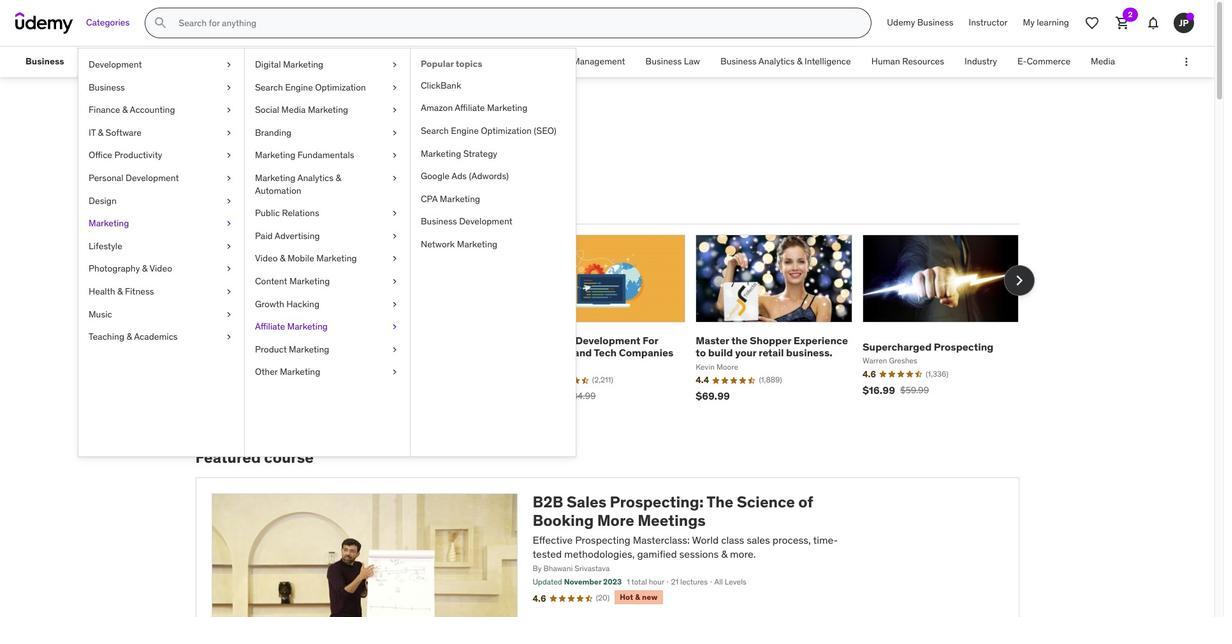 Task type: vqa. For each thing, say whether or not it's contained in the screenshot.
THE 'EXAMPLE'
no



Task type: describe. For each thing, give the bounding box(es) containing it.
optimization for search engine optimization
[[315, 81, 366, 93]]

paid advertising link
[[245, 225, 410, 248]]

1 horizontal spatial business link
[[78, 76, 244, 99]]

business right law
[[721, 56, 757, 67]]

business law link
[[635, 47, 710, 77]]

all
[[714, 577, 723, 587]]

to inside master the shopper experience to build your retail business.
[[696, 346, 706, 359]]

development link
[[78, 54, 244, 76]]

digital marketing
[[255, 59, 323, 70]]

you
[[305, 163, 331, 182]]

engine for search engine optimization (seo)
[[451, 125, 479, 136]]

content marketing
[[255, 275, 330, 287]]

udemy image
[[15, 12, 73, 34]]

marketing down "clickbank" link
[[487, 102, 527, 114]]

masterclass:
[[633, 533, 690, 546]]

strategy for marketing strategy
[[463, 148, 497, 159]]

marketing analytics & automation link
[[245, 167, 410, 202]]

paid advertising
[[255, 230, 320, 241]]

xsmall image for business
[[224, 81, 234, 94]]

1 vertical spatial courses
[[195, 163, 255, 182]]

search for search engine optimization (seo)
[[421, 125, 449, 136]]

xsmall image for public relations
[[390, 207, 400, 220]]

0 vertical spatial to
[[258, 163, 274, 182]]

xsmall image for other marketing
[[390, 366, 400, 379]]

industry link
[[955, 47, 1007, 77]]

network marketing
[[421, 238, 497, 250]]

world
[[692, 533, 719, 546]]

marketing up search engine optimization
[[283, 59, 323, 70]]

marketing link
[[78, 212, 244, 235]]

xsmall image for lifestyle
[[224, 240, 234, 253]]

1 vertical spatial media
[[281, 104, 306, 116]]

total
[[632, 577, 647, 587]]

xsmall image for branding
[[390, 127, 400, 139]]

marketing down the video & mobile marketing
[[289, 275, 330, 287]]

amazon affiliate marketing
[[421, 102, 527, 114]]

xsmall image for teaching & academics
[[224, 331, 234, 343]]

business left "arrow pointing to subcategory menu links" icon
[[26, 56, 64, 67]]

submit search image
[[153, 15, 169, 31]]

personal development
[[89, 172, 179, 184]]

digital marketing link
[[245, 54, 410, 76]]

human
[[871, 56, 900, 67]]

0 horizontal spatial sales
[[195, 107, 249, 134]]

most popular
[[198, 201, 262, 214]]

other
[[255, 366, 278, 378]]

network marketing link
[[411, 233, 576, 256]]

academics
[[134, 331, 178, 342]]

marketing down search engine optimization link
[[308, 104, 348, 116]]

media link
[[1081, 47, 1126, 77]]

most popular button
[[195, 192, 265, 223]]

0 horizontal spatial video
[[149, 263, 172, 274]]

entrepreneurship link
[[86, 47, 176, 77]]

popular
[[225, 201, 262, 214]]

by
[[533, 564, 542, 574]]

xsmall image for development
[[224, 59, 234, 71]]

& inside marketing analytics & automation
[[336, 172, 341, 184]]

clickbank link
[[411, 74, 576, 97]]

other marketing
[[255, 366, 320, 378]]

carousel element
[[195, 235, 1035, 418]]

& for teaching & academics
[[127, 331, 132, 342]]

updated
[[533, 577, 562, 587]]

get
[[277, 163, 301, 182]]

popular topics
[[421, 58, 482, 69]]

growth
[[255, 298, 284, 310]]

marketing fundamentals
[[255, 149, 354, 161]]

xsmall image for social media marketing
[[390, 104, 400, 117]]

business left the popular
[[385, 56, 421, 67]]

effective
[[533, 533, 573, 546]]

& inside the b2b sales prospecting: the science of booking more meetings effective prospecting masterclass: world class sales process, time- tested methodologies, gamified sessions & more. by bhawani srivastava
[[721, 548, 728, 561]]

operations
[[477, 56, 521, 67]]

social media marketing
[[255, 104, 348, 116]]

and
[[574, 346, 592, 359]]

affiliate inside "link"
[[455, 102, 485, 114]]

video & mobile marketing link
[[245, 248, 410, 270]]

my learning link
[[1015, 8, 1077, 38]]

xsmall image for design
[[224, 195, 234, 207]]

productivity
[[114, 149, 162, 161]]

growth hacking link
[[245, 293, 410, 316]]

marketing strategy link
[[411, 143, 576, 165]]

accounting
[[130, 104, 175, 116]]

arrow pointing to subcategory menu links image
[[74, 47, 86, 77]]

all levels
[[714, 577, 747, 587]]

music link
[[78, 303, 244, 326]]

photography & video link
[[78, 258, 244, 281]]

music
[[89, 308, 112, 320]]

marketing up get
[[255, 149, 295, 161]]

xsmall image for search engine optimization
[[390, 81, 400, 94]]

more
[[597, 511, 634, 530]]

business up finance
[[89, 81, 125, 93]]

e-commerce
[[1018, 56, 1071, 67]]

started
[[334, 163, 387, 182]]

teaching & academics
[[89, 331, 178, 342]]

popular
[[421, 58, 454, 69]]

marketing down affiliate marketing link
[[289, 343, 329, 355]]

xsmall image for music
[[224, 308, 234, 321]]

fitness
[[125, 286, 154, 297]]

project
[[542, 56, 570, 67]]

most
[[198, 201, 222, 214]]

1 horizontal spatial video
[[255, 253, 278, 264]]

business inside affiliate marketing element
[[421, 216, 457, 227]]

& for photography & video
[[142, 263, 148, 274]]

experience
[[794, 334, 848, 347]]

hot & new
[[620, 592, 658, 602]]

startups
[[529, 346, 571, 359]]

amazon
[[421, 102, 453, 114]]

shopper
[[750, 334, 791, 347]]

xsmall image for paid advertising
[[390, 230, 400, 243]]

my
[[1023, 17, 1035, 28]]

entrepreneurship
[[96, 56, 166, 67]]

master the shopper experience to build your retail business.
[[696, 334, 848, 359]]

network
[[421, 238, 455, 250]]

b2b sales prospecting: the science of booking more meetings effective prospecting masterclass: world class sales process, time- tested methodologies, gamified sessions & more. by bhawani srivastava
[[533, 492, 838, 574]]

of
[[799, 492, 813, 512]]

product marketing link
[[245, 338, 410, 361]]

strategy for business strategy
[[423, 56, 457, 67]]

finance
[[89, 104, 120, 116]]

trending
[[278, 201, 321, 214]]

marketing down hacking
[[287, 321, 328, 332]]

you have alerts image
[[1187, 13, 1194, 20]]

business development
[[421, 216, 512, 227]]

affiliate marketing element
[[410, 48, 576, 457]]

build
[[708, 346, 733, 359]]

growth hacking
[[255, 298, 320, 310]]

xsmall image for affiliate marketing
[[390, 321, 400, 333]]

bhawani
[[543, 564, 573, 574]]

marketing inside marketing analytics & automation
[[255, 172, 295, 184]]

your
[[735, 346, 757, 359]]

optimization for search engine optimization (seo)
[[481, 125, 532, 136]]

0 horizontal spatial affiliate
[[255, 321, 285, 332]]

november
[[564, 577, 601, 587]]



Task type: locate. For each thing, give the bounding box(es) containing it.
business development for startups and tech companies link
[[529, 334, 674, 359]]

& for hot & new
[[635, 592, 640, 602]]

xsmall image for personal development
[[224, 172, 234, 185]]

optimization
[[315, 81, 366, 93], [481, 125, 532, 136]]

udemy business
[[887, 17, 954, 28]]

xsmall image inside content marketing link
[[390, 275, 400, 288]]

development inside business development for startups and tech companies
[[575, 334, 640, 347]]

21
[[671, 577, 678, 587]]

xsmall image inside other marketing link
[[390, 366, 400, 379]]

office
[[89, 149, 112, 161]]

0 vertical spatial engine
[[285, 81, 313, 93]]

business up network
[[421, 216, 457, 227]]

instructor link
[[961, 8, 1015, 38]]

prospecting inside the b2b sales prospecting: the science of booking more meetings effective prospecting masterclass: world class sales process, time- tested methodologies, gamified sessions & more. by bhawani srivastava
[[575, 533, 630, 546]]

instructor
[[969, 17, 1008, 28]]

business.
[[786, 346, 833, 359]]

meetings
[[638, 511, 706, 530]]

0 horizontal spatial media
[[281, 104, 306, 116]]

business inside business development for startups and tech companies
[[529, 334, 573, 347]]

business strategy link
[[374, 47, 467, 77]]

business law
[[646, 56, 700, 67]]

xsmall image inside marketing fundamentals "link"
[[390, 149, 400, 162]]

health & fitness
[[89, 286, 154, 297]]

to left the build
[[696, 346, 706, 359]]

business link
[[15, 47, 74, 77], [78, 76, 244, 99]]

analytics left intelligence on the right
[[759, 56, 795, 67]]

media
[[1091, 56, 1115, 67], [281, 104, 306, 116]]

social media marketing link
[[245, 99, 410, 122]]

sales left social on the left top
[[195, 107, 249, 134]]

xsmall image inside development link
[[224, 59, 234, 71]]

0 horizontal spatial strategy
[[423, 56, 457, 67]]

to
[[258, 163, 274, 182], [696, 346, 706, 359]]

learning
[[1037, 17, 1069, 28]]

communication link
[[176, 47, 259, 77]]

development for personal development
[[126, 172, 179, 184]]

operations link
[[467, 47, 532, 77]]

0 horizontal spatial prospecting
[[575, 533, 630, 546]]

Search for anything text field
[[176, 12, 856, 34]]

affiliate up search engine optimization (seo)
[[455, 102, 485, 114]]

analytics for marketing
[[297, 172, 334, 184]]

1 vertical spatial strategy
[[463, 148, 497, 159]]

0 vertical spatial analytics
[[759, 56, 795, 67]]

search inside 'link'
[[421, 125, 449, 136]]

development for business development for startups and tech companies
[[575, 334, 640, 347]]

sales right b2b
[[567, 492, 607, 512]]

business development for startups and tech companies
[[529, 334, 674, 359]]

shopping cart with 2 items image
[[1115, 15, 1130, 31]]

0 horizontal spatial analytics
[[297, 172, 334, 184]]

xsmall image inside design link
[[224, 195, 234, 207]]

marketing down ads
[[440, 193, 480, 205]]

engine inside 'link'
[[451, 125, 479, 136]]

sales inside the b2b sales prospecting: the science of booking more meetings effective prospecting masterclass: world class sales process, time- tested methodologies, gamified sessions & more. by bhawani srivastava
[[567, 492, 607, 512]]

development for business development
[[459, 216, 512, 227]]

cpa
[[421, 193, 438, 205]]

analytics inside marketing analytics & automation
[[297, 172, 334, 184]]

marketing strategy
[[421, 148, 497, 159]]

video down the lifestyle link at the top left
[[149, 263, 172, 274]]

search engine optimization
[[255, 81, 366, 93]]

xsmall image inside the lifestyle link
[[224, 240, 234, 253]]

marketing up google
[[421, 148, 461, 159]]

optimization inside 'link'
[[481, 125, 532, 136]]

it & software link
[[78, 122, 244, 144]]

law
[[684, 56, 700, 67]]

(20)
[[596, 593, 610, 603]]

business link down udemy image
[[15, 47, 74, 77]]

lifestyle link
[[78, 235, 244, 258]]

1 horizontal spatial media
[[1091, 56, 1115, 67]]

companies
[[619, 346, 674, 359]]

more subcategory menu links image
[[1180, 55, 1193, 68]]

teaching & academics link
[[78, 326, 244, 349]]

& right health
[[117, 286, 123, 297]]

1 horizontal spatial search
[[421, 125, 449, 136]]

management link
[[259, 47, 332, 77]]

video
[[255, 253, 278, 264], [149, 263, 172, 274]]

xsmall image for finance & accounting
[[224, 104, 234, 117]]

relations
[[282, 207, 319, 219]]

xsmall image for content marketing
[[390, 275, 400, 288]]

e-commerce link
[[1007, 47, 1081, 77]]

1 vertical spatial optimization
[[481, 125, 532, 136]]

1 horizontal spatial strategy
[[463, 148, 497, 159]]

& for health & fitness
[[117, 286, 123, 297]]

0 vertical spatial sales
[[195, 107, 249, 134]]

xsmall image inside finance & accounting link
[[224, 104, 234, 117]]

xsmall image inside marketing analytics & automation 'link'
[[390, 172, 400, 185]]

xsmall image inside marketing link
[[224, 218, 234, 230]]

ads
[[452, 170, 467, 182]]

& for video & mobile marketing
[[280, 253, 285, 264]]

(seo)
[[534, 125, 556, 136]]

xsmall image inside music link
[[224, 308, 234, 321]]

1 horizontal spatial prospecting
[[934, 340, 994, 353]]

photography & video
[[89, 263, 172, 274]]

xsmall image inside personal development link
[[224, 172, 234, 185]]

affiliate down growth
[[255, 321, 285, 332]]

search engine optimization (seo)
[[421, 125, 556, 136]]

& left intelligence on the right
[[797, 56, 802, 67]]

marketing up lifestyle
[[89, 218, 129, 229]]

xsmall image inside growth hacking link
[[390, 298, 400, 311]]

project management
[[542, 56, 625, 67]]

media down wishlist icon
[[1091, 56, 1115, 67]]

cpa marketing
[[421, 193, 480, 205]]

automation
[[255, 185, 301, 196]]

1 horizontal spatial affiliate
[[455, 102, 485, 114]]

prospecting:
[[610, 492, 704, 512]]

xsmall image for office productivity
[[224, 149, 234, 162]]

finance & accounting
[[89, 104, 175, 116]]

hot
[[620, 592, 633, 602]]

0 horizontal spatial management
[[269, 56, 322, 67]]

xsmall image inside search engine optimization link
[[390, 81, 400, 94]]

more.
[[730, 548, 756, 561]]

0 horizontal spatial to
[[258, 163, 274, 182]]

business left and
[[529, 334, 573, 347]]

xsmall image for digital marketing
[[390, 59, 400, 71]]

xsmall image inside public relations link
[[390, 207, 400, 220]]

e-
[[1018, 56, 1027, 67]]

1 horizontal spatial management
[[573, 56, 625, 67]]

xsmall image inside office productivity link
[[224, 149, 234, 162]]

& right finance
[[122, 104, 128, 116]]

analytics for business
[[759, 56, 795, 67]]

analytics down fundamentals
[[297, 172, 334, 184]]

xsmall image inside digital marketing link
[[390, 59, 400, 71]]

1 horizontal spatial analytics
[[759, 56, 795, 67]]

xsmall image for photography & video
[[224, 263, 234, 275]]

management right project
[[573, 56, 625, 67]]

xsmall image inside the paid advertising link
[[390, 230, 400, 243]]

strategy inside affiliate marketing element
[[463, 148, 497, 159]]

notifications image
[[1146, 15, 1161, 31]]

my learning
[[1023, 17, 1069, 28]]

development
[[89, 59, 142, 70], [126, 172, 179, 184], [459, 216, 512, 227], [575, 334, 640, 347]]

affiliate
[[455, 102, 485, 114], [255, 321, 285, 332]]

wishlist image
[[1085, 15, 1100, 31]]

supercharged prospecting link
[[863, 340, 994, 353]]

xsmall image inside teaching & academics link
[[224, 331, 234, 343]]

xsmall image
[[224, 59, 234, 71], [390, 59, 400, 71], [224, 81, 234, 94], [390, 81, 400, 94], [224, 127, 234, 139], [390, 127, 400, 139], [224, 149, 234, 162], [224, 172, 234, 185], [224, 195, 234, 207], [390, 207, 400, 220], [390, 230, 400, 243], [224, 240, 234, 253], [390, 253, 400, 265], [224, 286, 234, 298], [390, 298, 400, 311], [224, 308, 234, 321], [390, 321, 400, 333], [224, 331, 234, 343], [390, 366, 400, 379]]

the
[[707, 492, 734, 512]]

xsmall image inside video & mobile marketing link
[[390, 253, 400, 265]]

0 vertical spatial prospecting
[[934, 340, 994, 353]]

development inside affiliate marketing element
[[459, 216, 512, 227]]

1 vertical spatial engine
[[451, 125, 479, 136]]

xsmall image inside branding link
[[390, 127, 400, 139]]

categories button
[[78, 8, 137, 38]]

xsmall image inside health & fitness link
[[224, 286, 234, 298]]

xsmall image for marketing
[[224, 218, 234, 230]]

next image
[[1009, 270, 1029, 291]]

affiliate marketing link
[[245, 316, 410, 338]]

booking
[[533, 511, 594, 530]]

& right you
[[336, 172, 341, 184]]

xsmall image inside affiliate marketing link
[[390, 321, 400, 333]]

xsmall image inside it & software link
[[224, 127, 234, 139]]

xsmall image inside photography & video link
[[224, 263, 234, 275]]

master the shopper experience to build your retail business. link
[[696, 334, 848, 359]]

lifestyle
[[89, 240, 122, 252]]

finance & accounting link
[[78, 99, 244, 122]]

topics
[[456, 58, 482, 69]]

business right udemy
[[917, 17, 954, 28]]

prospecting inside the carousel element
[[934, 340, 994, 353]]

udemy business link
[[879, 8, 961, 38]]

0 vertical spatial optimization
[[315, 81, 366, 93]]

engine for search engine optimization
[[285, 81, 313, 93]]

0 vertical spatial media
[[1091, 56, 1115, 67]]

strategy down search engine optimization (seo)
[[463, 148, 497, 159]]

1 horizontal spatial engine
[[451, 125, 479, 136]]

& right hot
[[635, 592, 640, 602]]

search down the amazon
[[421, 125, 449, 136]]

search engine optimization (seo) link
[[411, 120, 576, 143]]

jp link
[[1169, 8, 1199, 38]]

search down digital
[[255, 81, 283, 93]]

branding link
[[245, 122, 410, 144]]

google
[[421, 170, 450, 182]]

& for it & software
[[98, 127, 103, 138]]

xsmall image for marketing analytics & automation
[[390, 172, 400, 185]]

1 vertical spatial sales
[[567, 492, 607, 512]]

marketing
[[283, 59, 323, 70], [487, 102, 527, 114], [308, 104, 348, 116], [421, 148, 461, 159], [255, 149, 295, 161], [255, 172, 295, 184], [440, 193, 480, 205], [89, 218, 129, 229], [457, 238, 497, 250], [316, 253, 357, 264], [289, 275, 330, 287], [287, 321, 328, 332], [289, 343, 329, 355], [280, 366, 320, 378]]

engine up social media marketing on the top left of the page
[[285, 81, 313, 93]]

xsmall image for it & software
[[224, 127, 234, 139]]

udemy
[[887, 17, 915, 28]]

supercharged
[[863, 340, 932, 353]]

business link up accounting
[[78, 76, 244, 99]]

0 horizontal spatial engine
[[285, 81, 313, 93]]

xsmall image
[[224, 104, 234, 117], [390, 104, 400, 117], [390, 149, 400, 162], [390, 172, 400, 185], [224, 218, 234, 230], [224, 263, 234, 275], [390, 275, 400, 288], [390, 343, 400, 356]]

clickbank
[[421, 80, 461, 91]]

marketing down product marketing
[[280, 366, 320, 378]]

xsmall image for growth hacking
[[390, 298, 400, 311]]

video down paid
[[255, 253, 278, 264]]

xsmall image inside social media marketing link
[[390, 104, 400, 117]]

1 management from the left
[[269, 56, 322, 67]]

xsmall image for product marketing
[[390, 343, 400, 356]]

business inside 'link'
[[917, 17, 954, 28]]

sales
[[747, 533, 770, 546]]

categories
[[86, 17, 130, 28]]

& for finance & accounting
[[122, 104, 128, 116]]

office productivity link
[[78, 144, 244, 167]]

management up search engine optimization
[[269, 56, 322, 67]]

xsmall image inside business link
[[224, 81, 234, 94]]

0 vertical spatial strategy
[[423, 56, 457, 67]]

for
[[643, 334, 658, 347]]

sales courses
[[195, 107, 336, 134]]

optimization down "amazon affiliate marketing" "link"
[[481, 125, 532, 136]]

xsmall image inside product marketing link
[[390, 343, 400, 356]]

1 horizontal spatial to
[[696, 346, 706, 359]]

media right social on the left top
[[281, 104, 306, 116]]

management inside 'link'
[[573, 56, 625, 67]]

4.6
[[533, 593, 546, 604]]

intelligence
[[805, 56, 851, 67]]

1 vertical spatial analytics
[[297, 172, 334, 184]]

xsmall image for video & mobile marketing
[[390, 253, 400, 265]]

& down "class"
[[721, 548, 728, 561]]

google ads (adwords)
[[421, 170, 509, 182]]

it & software
[[89, 127, 142, 138]]

1 vertical spatial affiliate
[[255, 321, 285, 332]]

2 link
[[1108, 8, 1138, 38]]

xsmall image for health & fitness
[[224, 286, 234, 298]]

0 vertical spatial affiliate
[[455, 102, 485, 114]]

& right teaching
[[127, 331, 132, 342]]

engine
[[285, 81, 313, 93], [451, 125, 479, 136]]

google ads (adwords) link
[[411, 165, 576, 188]]

engine up marketing strategy
[[451, 125, 479, 136]]

supercharged prospecting
[[863, 340, 994, 353]]

& up fitness
[[142, 263, 148, 274]]

marketing up automation
[[255, 172, 295, 184]]

1 vertical spatial to
[[696, 346, 706, 359]]

0 horizontal spatial optimization
[[315, 81, 366, 93]]

& left mobile
[[280, 253, 285, 264]]

xsmall image for marketing fundamentals
[[390, 149, 400, 162]]

to up automation
[[258, 163, 274, 182]]

2 management from the left
[[573, 56, 625, 67]]

search for search engine optimization
[[255, 81, 283, 93]]

1 horizontal spatial optimization
[[481, 125, 532, 136]]

business
[[917, 17, 954, 28], [26, 56, 64, 67], [385, 56, 421, 67], [646, 56, 682, 67], [721, 56, 757, 67], [89, 81, 125, 93], [421, 216, 457, 227], [529, 334, 573, 347]]

optimization down digital marketing link
[[315, 81, 366, 93]]

1 horizontal spatial sales
[[567, 492, 607, 512]]

0 vertical spatial search
[[255, 81, 283, 93]]

& right it
[[98, 127, 103, 138]]

1 vertical spatial search
[[421, 125, 449, 136]]

marketing down the paid advertising link
[[316, 253, 357, 264]]

search engine optimization link
[[245, 76, 410, 99]]

business left law
[[646, 56, 682, 67]]

0 horizontal spatial search
[[255, 81, 283, 93]]

strategy up clickbank
[[423, 56, 457, 67]]

0 horizontal spatial business link
[[15, 47, 74, 77]]

methodologies,
[[564, 548, 635, 561]]

retail
[[759, 346, 784, 359]]

1 vertical spatial prospecting
[[575, 533, 630, 546]]

0 vertical spatial courses
[[253, 107, 336, 134]]

marketing down business development
[[457, 238, 497, 250]]



